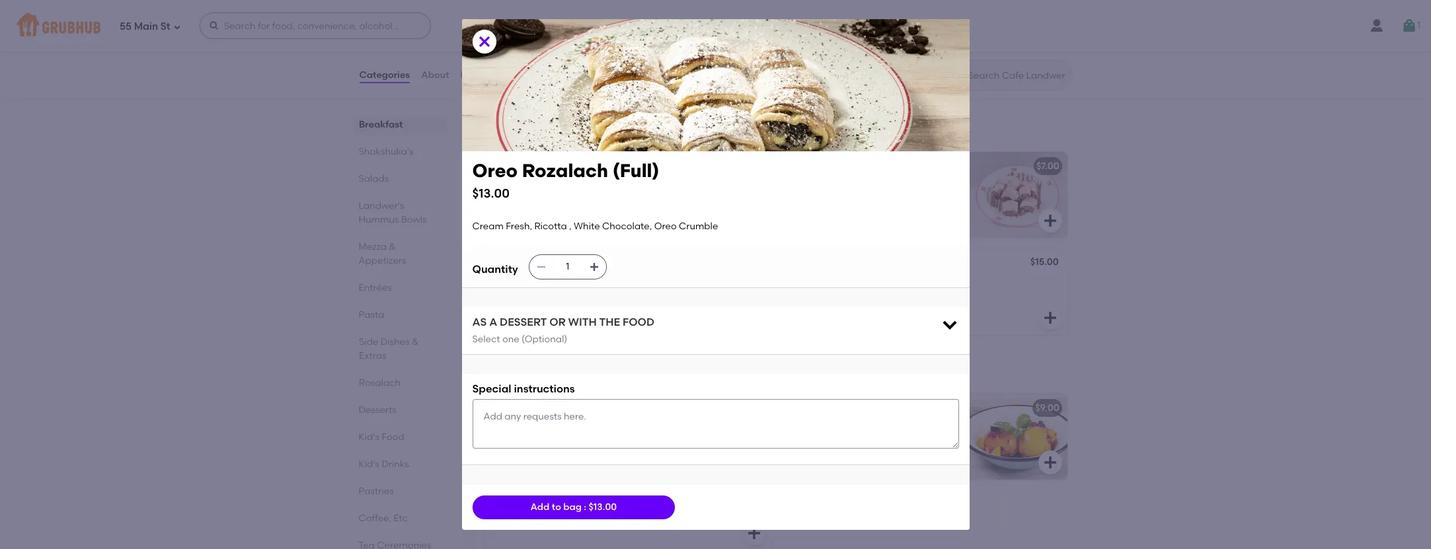 Task type: describe. For each thing, give the bounding box(es) containing it.
berries
[[790, 435, 820, 446]]

vanilla
[[493, 435, 523, 446]]

2 horizontal spatial rosalach
[[825, 161, 867, 172]]

chocolate
[[596, 421, 643, 432]]

of inside mango sorbet with an array of berries
[[915, 421, 924, 432]]

4
[[493, 421, 499, 432]]

(full) for oreo rozalach (full)
[[563, 258, 585, 269]]

side
[[359, 336, 378, 348]]

mango perfume (v) image
[[968, 394, 1067, 480]]

0 horizontal spatial ,
[[569, 221, 572, 232]]

a
[[489, 316, 497, 329]]

(half)
[[870, 161, 896, 172]]

reviews
[[460, 69, 497, 81]]

salads
[[359, 173, 389, 184]]

st
[[160, 20, 170, 32]]

shakshuka's tab
[[359, 145, 441, 159]]

ice
[[493, 500, 507, 511]]

$13.00 inside oreo rozalach (full) $13.00
[[472, 186, 510, 201]]

pasta
[[359, 309, 384, 321]]

(full) for oreo rozalach (full) $13.00
[[613, 159, 659, 182]]

0 vertical spatial waffle
[[530, 403, 560, 414]]

food
[[382, 432, 404, 443]]

(optional)
[[522, 334, 567, 345]]

1
[[1417, 20, 1420, 31]]

Search Cafe Landwer search field
[[967, 69, 1068, 82]]

+ inside 4 pieces of waffle with chocolate + vanilla ice cream, chocolate syrup, whipped cream, strawberry
[[645, 421, 651, 432]]

two eggs image
[[672, 7, 771, 93]]

ice
[[526, 435, 539, 446]]

mezza & appetizers tab
[[359, 240, 441, 268]]

1 horizontal spatial crumble
[[679, 221, 718, 232]]

three eggs
[[790, 16, 840, 27]]

4 pieces of waffle with chocolate + vanilla ice cream, chocolate syrup, whipped cream, strawberry
[[493, 421, 651, 459]]

categories button
[[359, 52, 411, 99]]

pieces
[[501, 421, 530, 432]]

nutella rozalach full
[[493, 161, 589, 172]]

about
[[421, 69, 449, 81]]

coffee,
[[359, 513, 391, 524]]

oreo rozalach (full) $13.00
[[472, 159, 659, 201]]

entrées
[[359, 282, 392, 293]]

$3.00
[[735, 16, 760, 27]]

two eggs
[[493, 16, 536, 27]]

sorbet
[[823, 421, 852, 432]]

eggs for three eggs
[[818, 16, 840, 27]]

as
[[472, 316, 487, 329]]

1 vertical spatial cream
[[493, 277, 525, 288]]

appetizers
[[359, 255, 406, 266]]

three eggs button
[[782, 7, 1067, 93]]

mango
[[790, 421, 821, 432]]

chocolate
[[575, 435, 621, 446]]

0 vertical spatial +
[[760, 16, 765, 27]]

, inside cream fresh, ricotta , white chocolate, oreo crumble
[[590, 277, 593, 288]]

select
[[472, 334, 500, 345]]

$15.00
[[1030, 256, 1059, 268]]

0 vertical spatial ricotta
[[534, 221, 567, 232]]

ice cream scoop (two scoop) button
[[485, 491, 771, 549]]

salads tab
[[359, 172, 441, 186]]

as a dessert or with the food select one (optional)
[[472, 316, 654, 345]]

bowls
[[401, 214, 427, 225]]

55 main st
[[120, 20, 170, 32]]

dessert
[[500, 316, 547, 329]]

with inside 4 pieces of waffle with chocolate + vanilla ice cream, chocolate syrup, whipped cream, strawberry
[[575, 421, 593, 432]]

desserts inside tab
[[359, 405, 397, 416]]

oreo rozalach (full)
[[493, 258, 585, 269]]

mezza & appetizers
[[359, 241, 406, 266]]

add to bag : $13.00
[[530, 502, 617, 513]]

to
[[552, 502, 561, 513]]

dessert
[[493, 403, 528, 414]]

dishes
[[380, 336, 409, 348]]

ice cream scoop (two scoop)
[[493, 500, 630, 511]]

the
[[599, 316, 620, 329]]

0 vertical spatial fresh,
[[506, 221, 532, 232]]

three eggs image
[[968, 7, 1067, 93]]

search icon image
[[947, 67, 963, 83]]

Special instructions text field
[[472, 400, 959, 449]]

dessert waffle
[[493, 403, 560, 414]]

pasta tab
[[359, 308, 441, 322]]

pastries
[[359, 486, 394, 497]]

syrup,
[[623, 435, 649, 446]]

bag
[[563, 502, 582, 513]]

food
[[623, 316, 654, 329]]

extras
[[359, 350, 386, 362]]

special instructions
[[472, 383, 575, 395]]

$3.00 +
[[735, 16, 765, 27]]

oreo rozalach (full) image
[[672, 249, 771, 335]]

0 vertical spatial cream,
[[541, 435, 573, 446]]

$9.00
[[1035, 403, 1059, 414]]

$15.00 button
[[782, 249, 1067, 335]]

oreo inside oreo rozalach (full) $13.00
[[472, 159, 518, 182]]

landwer's
[[359, 200, 404, 212]]

1 horizontal spatial $13.00
[[589, 502, 617, 513]]

desserts tab
[[359, 403, 441, 417]]

instructions
[[514, 383, 575, 395]]



Task type: vqa. For each thing, say whether or not it's contained in the screenshot.
'N
no



Task type: locate. For each thing, give the bounding box(es) containing it.
1 horizontal spatial of
[[915, 421, 924, 432]]

two
[[493, 16, 512, 27]]

eggs for two eggs
[[514, 16, 536, 27]]

1 horizontal spatial (full)
[[613, 159, 659, 182]]

0 horizontal spatial nutella
[[493, 161, 527, 172]]

pastries tab
[[359, 485, 441, 498]]

0 vertical spatial rosalach
[[483, 121, 548, 138]]

kid's for kid's food
[[359, 432, 379, 443]]

1 vertical spatial cream,
[[535, 448, 567, 459]]

entrées tab
[[359, 281, 441, 295]]

0 vertical spatial ,
[[569, 221, 572, 232]]

1 vertical spatial rosalach
[[825, 161, 867, 172]]

hummus
[[359, 214, 399, 225]]

of
[[532, 421, 541, 432], [915, 421, 924, 432]]

0 horizontal spatial desserts
[[359, 405, 397, 416]]

2 of from the left
[[915, 421, 924, 432]]

kid's left food at the bottom left of the page
[[359, 432, 379, 443]]

0 vertical spatial chocolate,
[[602, 221, 652, 232]]

0 horizontal spatial of
[[532, 421, 541, 432]]

with left an
[[854, 421, 873, 432]]

cream inside button
[[510, 500, 541, 511]]

0 vertical spatial crumble
[[679, 221, 718, 232]]

0 horizontal spatial chocolate,
[[493, 290, 543, 301]]

whipped
[[493, 448, 533, 459]]

0 horizontal spatial with
[[575, 421, 593, 432]]

rozalach for oreo rozalach (full)
[[518, 258, 560, 269]]

ricotta down oreo rozalach (full)
[[556, 277, 588, 288]]

0 vertical spatial &
[[389, 241, 396, 252]]

cream
[[472, 221, 504, 232], [493, 277, 525, 288], [510, 500, 541, 511]]

1 vertical spatial desserts
[[359, 405, 397, 416]]

0 horizontal spatial eggs
[[514, 16, 536, 27]]

0 horizontal spatial crumble
[[570, 290, 609, 301]]

1 eggs from the left
[[514, 16, 536, 27]]

2 eggs from the left
[[818, 16, 840, 27]]

1 horizontal spatial +
[[760, 16, 765, 27]]

1 vertical spatial kid's
[[359, 459, 379, 470]]

three
[[790, 16, 815, 27]]

, right input item quantity number field
[[590, 277, 593, 288]]

1 horizontal spatial with
[[854, 421, 873, 432]]

2 vertical spatial $13.00
[[589, 502, 617, 513]]

kid's drinks tab
[[359, 457, 441, 471]]

eggs right two at the left top of page
[[514, 16, 536, 27]]

(full) right full at left top
[[613, 159, 659, 182]]

rosalach inside tab
[[359, 377, 400, 389]]

1 kid's from the top
[[359, 432, 379, 443]]

1 horizontal spatial eggs
[[818, 16, 840, 27]]

0 vertical spatial cream fresh, ricotta , white chocolate, oreo crumble
[[472, 221, 718, 232]]

1 vertical spatial crumble
[[570, 290, 609, 301]]

reviews button
[[460, 52, 498, 99]]

1 vertical spatial white
[[595, 277, 621, 288]]

(full) up with
[[563, 258, 585, 269]]

1 of from the left
[[532, 421, 541, 432]]

1 vertical spatial chocolate,
[[493, 290, 543, 301]]

kid's inside tab
[[359, 432, 379, 443]]

white up the
[[595, 277, 621, 288]]

special
[[472, 383, 511, 395]]

cream fresh, ricotta , white chocolate, oreo crumble
[[472, 221, 718, 232], [493, 277, 621, 301]]

shakshuka's
[[359, 146, 413, 157]]

cream, right ice
[[541, 435, 573, 446]]

1 button
[[1401, 14, 1420, 38]]

white up input item quantity number field
[[574, 221, 600, 232]]

svg image inside 1 button
[[1401, 18, 1417, 34]]

0 vertical spatial desserts
[[483, 363, 543, 379]]

,
[[569, 221, 572, 232], [590, 277, 593, 288]]

scoop)
[[598, 500, 630, 511]]

1 vertical spatial $13.00
[[472, 186, 510, 201]]

cream down quantity
[[493, 277, 525, 288]]

about button
[[421, 52, 450, 99]]

etc
[[394, 513, 408, 524]]

desserts up kid's food
[[359, 405, 397, 416]]

kid's inside tab
[[359, 459, 379, 470]]

1 horizontal spatial ,
[[590, 277, 593, 288]]

0 horizontal spatial &
[[389, 241, 396, 252]]

one
[[502, 334, 519, 345]]

eggs inside button
[[818, 16, 840, 27]]

add
[[530, 502, 550, 513]]

mango sorbet with an array of berries
[[790, 421, 924, 446]]

cream right ice
[[510, 500, 541, 511]]

cream fresh, ricotta , white chocolate, oreo crumble down oreo rozalach (full)
[[493, 277, 621, 301]]

strawberry
[[569, 448, 617, 459]]

Input item quantity number field
[[553, 255, 582, 279]]

rosalach tab
[[359, 376, 441, 390]]

with inside mango sorbet with an array of berries
[[854, 421, 873, 432]]

1 vertical spatial (full)
[[563, 258, 585, 269]]

or
[[549, 316, 566, 329]]

1 nutella from the left
[[493, 161, 527, 172]]

1 vertical spatial fresh,
[[527, 277, 553, 288]]

& inside side dishes & extras
[[411, 336, 418, 348]]

white inside cream fresh, ricotta , white chocolate, oreo crumble
[[595, 277, 621, 288]]

kid's drinks
[[359, 459, 409, 470]]

rozalach for nutella rozalach full
[[529, 161, 571, 172]]

, up input item quantity number field
[[569, 221, 572, 232]]

fresh, inside cream fresh, ricotta , white chocolate, oreo crumble
[[527, 277, 553, 288]]

waffle down 'instructions'
[[530, 403, 560, 414]]

eggs right three
[[818, 16, 840, 27]]

1 horizontal spatial nutella
[[790, 161, 823, 172]]

& right the dishes
[[411, 336, 418, 348]]

of up ice
[[532, 421, 541, 432]]

desserts up special instructions
[[483, 363, 543, 379]]

1 with from the left
[[575, 421, 593, 432]]

main
[[134, 20, 158, 32]]

kid's food tab
[[359, 430, 441, 444]]

(two
[[574, 500, 596, 511]]

waffle
[[530, 403, 560, 414], [543, 421, 572, 432]]

kid's for kid's drinks
[[359, 459, 379, 470]]

rosalach up 'nutella rozalach full'
[[483, 121, 548, 138]]

1 horizontal spatial chocolate,
[[602, 221, 652, 232]]

0 horizontal spatial (full)
[[563, 258, 585, 269]]

ricotta up oreo rozalach (full)
[[534, 221, 567, 232]]

1 horizontal spatial desserts
[[483, 363, 543, 379]]

nutella
[[493, 161, 527, 172], [790, 161, 823, 172]]

& up appetizers
[[389, 241, 396, 252]]

svg image
[[746, 68, 762, 84], [1042, 68, 1058, 84], [536, 262, 546, 272], [589, 262, 599, 272]]

breakfast tab
[[359, 118, 441, 132]]

with
[[568, 316, 597, 329]]

dessert waffle image
[[672, 394, 771, 480]]

scoop
[[543, 500, 572, 511]]

mezza
[[359, 241, 387, 252]]

$13.00
[[734, 159, 762, 171], [472, 186, 510, 201], [589, 502, 617, 513]]

2 nutella from the left
[[790, 161, 823, 172]]

2 with from the left
[[854, 421, 873, 432]]

kid's food
[[359, 432, 404, 443]]

(full)
[[613, 159, 659, 182], [563, 258, 585, 269]]

1 vertical spatial ricotta
[[556, 277, 588, 288]]

& inside "mezza & appetizers"
[[389, 241, 396, 252]]

of right array
[[915, 421, 924, 432]]

landwer's hummus bowls tab
[[359, 199, 441, 227]]

drinks
[[382, 459, 409, 470]]

side dishes & extras tab
[[359, 335, 441, 363]]

ricotta inside cream fresh, ricotta , white chocolate, oreo crumble
[[556, 277, 588, 288]]

+ up syrup,
[[645, 421, 651, 432]]

rozalach for oreo rozalach (full) $13.00
[[522, 159, 608, 182]]

quantity
[[472, 263, 518, 275]]

cream up quantity
[[472, 221, 504, 232]]

fresh, up oreo rozalach (full)
[[506, 221, 532, 232]]

1 vertical spatial ,
[[590, 277, 593, 288]]

1 vertical spatial &
[[411, 336, 418, 348]]

kid's
[[359, 432, 379, 443], [359, 459, 379, 470]]

2 vertical spatial rosalach
[[359, 377, 400, 389]]

main navigation navigation
[[0, 0, 1431, 52]]

2 kid's from the top
[[359, 459, 379, 470]]

rozalach inside oreo rozalach (full) $13.00
[[522, 159, 608, 182]]

0 vertical spatial white
[[574, 221, 600, 232]]

1 vertical spatial waffle
[[543, 421, 572, 432]]

rosalach down "extras"
[[359, 377, 400, 389]]

white
[[574, 221, 600, 232], [595, 277, 621, 288]]

tab
[[359, 539, 441, 549]]

$7.00
[[1036, 161, 1059, 172]]

ricotta
[[534, 221, 567, 232], [556, 277, 588, 288]]

breakfast
[[359, 119, 403, 130]]

crumble
[[679, 221, 718, 232], [570, 290, 609, 301]]

array
[[889, 421, 913, 432]]

kid's left drinks
[[359, 459, 379, 470]]

0 vertical spatial (full)
[[613, 159, 659, 182]]

2 horizontal spatial $13.00
[[734, 159, 762, 171]]

0 vertical spatial kid's
[[359, 432, 379, 443]]

0 horizontal spatial +
[[645, 421, 651, 432]]

crumble inside cream fresh, ricotta , white chocolate, oreo crumble
[[570, 290, 609, 301]]

eggs
[[514, 16, 536, 27], [818, 16, 840, 27]]

0 horizontal spatial rosalach
[[359, 377, 400, 389]]

coffee, etc tab
[[359, 512, 441, 525]]

1 vertical spatial +
[[645, 421, 651, 432]]

of inside 4 pieces of waffle with chocolate + vanilla ice cream, chocolate syrup, whipped cream, strawberry
[[532, 421, 541, 432]]

nutella for nutella rosalach (half)
[[790, 161, 823, 172]]

landwer's hummus bowls
[[359, 200, 427, 225]]

full
[[573, 161, 589, 172]]

oreo
[[472, 159, 518, 182], [654, 221, 677, 232], [493, 258, 516, 269], [545, 290, 568, 301]]

chocolate,
[[602, 221, 652, 232], [493, 290, 543, 301]]

0 vertical spatial cream
[[472, 221, 504, 232]]

waffle down dessert waffle
[[543, 421, 572, 432]]

cream fresh, ricotta , white chocolate, oreo crumble up input item quantity number field
[[472, 221, 718, 232]]

fresh,
[[506, 221, 532, 232], [527, 277, 553, 288]]

55
[[120, 20, 132, 32]]

0 horizontal spatial $13.00
[[472, 186, 510, 201]]

cream, down ice
[[535, 448, 567, 459]]

1 horizontal spatial rosalach
[[483, 121, 548, 138]]

waffle inside 4 pieces of waffle with chocolate + vanilla ice cream, chocolate syrup, whipped cream, strawberry
[[543, 421, 572, 432]]

2 vertical spatial cream
[[510, 500, 541, 511]]

fresh, down oreo rozalach (full)
[[527, 277, 553, 288]]

an
[[875, 421, 887, 432]]

+
[[760, 16, 765, 27], [645, 421, 651, 432]]

coffee, etc
[[359, 513, 408, 524]]

(full) inside oreo rozalach (full) $13.00
[[613, 159, 659, 182]]

cream,
[[541, 435, 573, 446], [535, 448, 567, 459]]

nutella rosalach (half) image
[[968, 152, 1067, 238]]

:
[[584, 502, 586, 513]]

nutella for nutella rozalach full
[[493, 161, 527, 172]]

+ left three
[[760, 16, 765, 27]]

svg image
[[1401, 18, 1417, 34], [209, 20, 219, 31], [173, 23, 181, 31], [476, 34, 492, 50], [1042, 213, 1058, 229], [1042, 310, 1058, 326], [940, 315, 959, 334], [746, 455, 762, 471], [1042, 455, 1058, 471], [746, 526, 762, 541]]

1 horizontal spatial &
[[411, 336, 418, 348]]

1 vertical spatial cream fresh, ricotta , white chocolate, oreo crumble
[[493, 277, 621, 301]]

rosalach left (half)
[[825, 161, 867, 172]]

with up chocolate
[[575, 421, 593, 432]]

nutella rosalach (half)
[[790, 161, 896, 172]]

categories
[[359, 69, 410, 81]]

side dishes & extras
[[359, 336, 418, 362]]

with
[[575, 421, 593, 432], [854, 421, 873, 432]]

0 vertical spatial $13.00
[[734, 159, 762, 171]]



